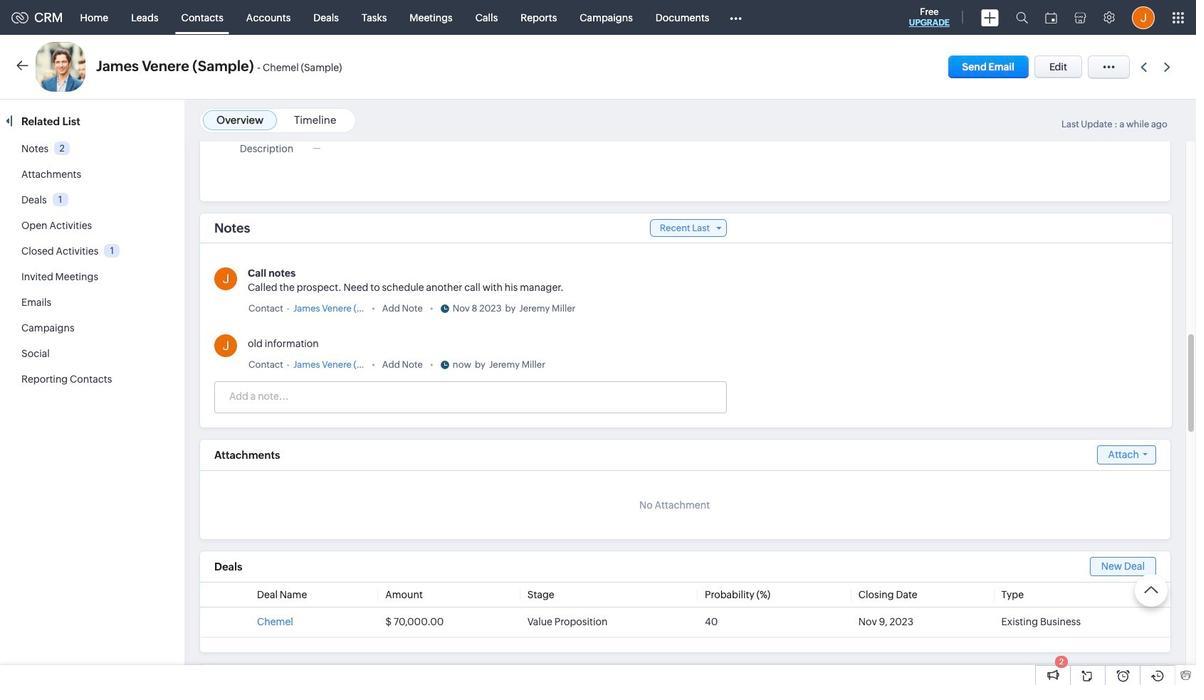 Task type: locate. For each thing, give the bounding box(es) containing it.
profile element
[[1124, 0, 1164, 35]]

create menu image
[[981, 9, 999, 26]]

Add a note... field
[[215, 390, 726, 404]]

create menu element
[[973, 0, 1008, 35]]

calendar image
[[1045, 12, 1058, 23]]

Other Modules field
[[721, 6, 752, 29]]

search element
[[1008, 0, 1037, 35]]

next record image
[[1164, 62, 1174, 72]]

logo image
[[11, 12, 28, 23]]



Task type: vqa. For each thing, say whether or not it's contained in the screenshot.
Add a note... field
yes



Task type: describe. For each thing, give the bounding box(es) containing it.
search image
[[1016, 11, 1028, 24]]

profile image
[[1132, 6, 1155, 29]]

previous record image
[[1141, 62, 1147, 72]]



